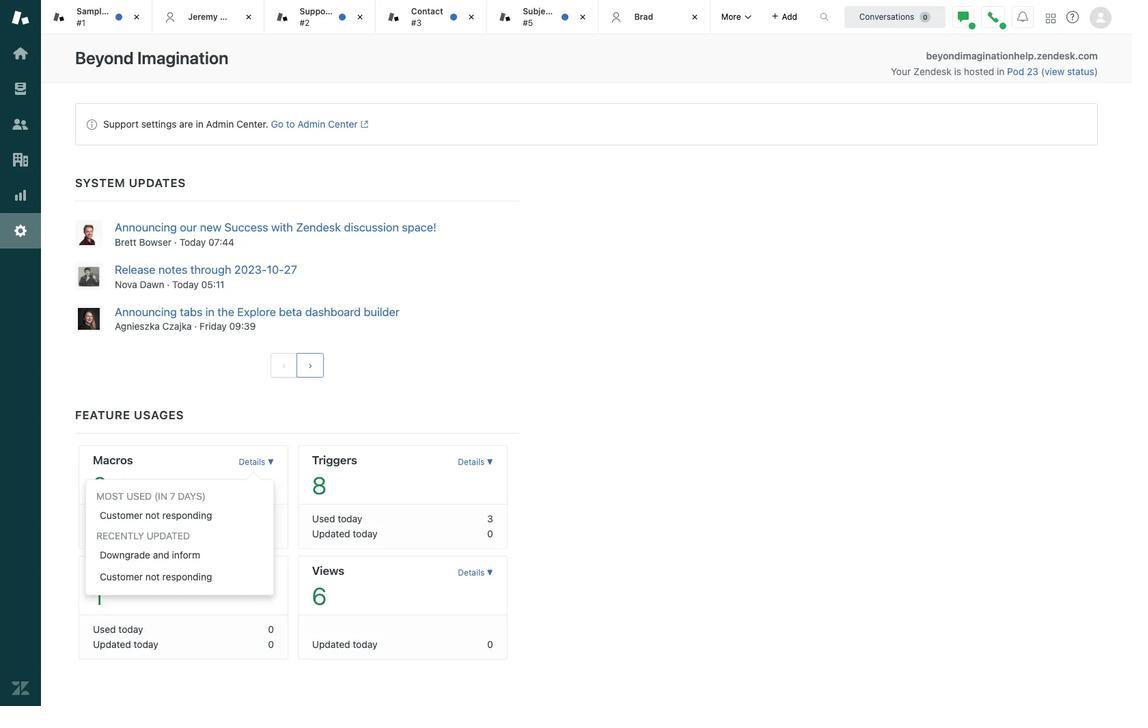 Task type: describe. For each thing, give the bounding box(es) containing it.
customer for second customer not responding link from the bottom
[[100, 510, 143, 522]]

tabs tab list
[[41, 0, 806, 34]]

announcing our new success with zendesk discussion space!
[[115, 221, 437, 235]]

)
[[1095, 66, 1099, 77]]

feature
[[75, 409, 131, 423]]

automations
[[93, 565, 162, 579]]

release notes through 2023-10-27
[[115, 263, 297, 277]]

(in
[[154, 491, 168, 503]]

usages
[[134, 409, 184, 423]]

▼ left views
[[268, 568, 274, 579]]

is
[[955, 66, 962, 77]]

09:39
[[229, 321, 256, 333]]

2 customer not responding from the top
[[100, 572, 212, 583]]

status containing support settings are in admin center.
[[75, 103, 1099, 146]]

beyondimaginationhelp .zendesk.com your zendesk is hosted in pod 23 ( view status )
[[892, 50, 1099, 77]]

.zendesk.com
[[1035, 50, 1099, 62]]

27
[[284, 263, 297, 277]]

macros
[[93, 454, 133, 468]]

today for notes
[[172, 279, 199, 290]]

›
[[309, 361, 313, 372]]

go to admin center
[[271, 118, 358, 130]]

beyond imagination
[[75, 48, 229, 68]]

get started image
[[12, 44, 29, 62]]

agnieszka
[[115, 321, 160, 333]]

contact
[[411, 6, 443, 16]]

conversations button
[[845, 6, 946, 28]]

to
[[286, 118, 295, 130]]

czajka
[[162, 321, 192, 333]]

23
[[1028, 66, 1039, 77]]

imagination
[[137, 48, 229, 68]]

beyondimaginationhelp
[[927, 50, 1035, 62]]

#1
[[77, 17, 86, 28]]

are
[[179, 118, 193, 130]]

main element
[[0, 0, 41, 707]]

most
[[96, 491, 124, 503]]

▼ for 8
[[487, 458, 494, 468]]

notes
[[159, 263, 188, 277]]

bowser
[[139, 236, 172, 248]]

friday
[[200, 321, 227, 333]]

2 vertical spatial in
[[206, 305, 215, 319]]

downgrade and inform
[[100, 550, 200, 562]]

▼ for macros
[[268, 458, 274, 468]]

updated for 8
[[312, 529, 350, 540]]

miller
[[220, 11, 243, 22]]

friday 09:39
[[200, 321, 256, 333]]

used today for 8
[[312, 514, 363, 525]]

dawn
[[140, 279, 164, 290]]

more
[[722, 11, 741, 22]]

beyond
[[75, 48, 134, 68]]

1 horizontal spatial 1
[[270, 514, 274, 525]]

jeremy
[[188, 11, 218, 22]]

discussion
[[344, 221, 399, 235]]

system updates
[[75, 176, 186, 190]]

not for second customer not responding link from the bottom
[[145, 510, 160, 522]]

▼ for 6
[[487, 568, 494, 579]]

customers image
[[12, 116, 29, 133]]

notifications image
[[1018, 11, 1029, 22]]

today for our
[[180, 236, 206, 248]]

07:44
[[209, 236, 235, 248]]

button displays agent's chat status as online. image
[[959, 11, 970, 22]]

through
[[191, 263, 231, 277]]

3
[[488, 514, 494, 525]]

admin image
[[12, 222, 29, 240]]

updated for 6
[[312, 639, 350, 651]]

new
[[200, 221, 222, 235]]

details for 6
[[458, 568, 485, 579]]

brett bowser
[[115, 236, 172, 248]]

with
[[271, 221, 293, 235]]

1 admin from the left
[[206, 118, 234, 130]]

0 for 6
[[488, 639, 494, 651]]

8
[[312, 472, 327, 500]]

downgrade and inform link
[[86, 545, 273, 567]]

feature usages
[[75, 409, 184, 423]]

view status link
[[1045, 66, 1095, 77]]

#2
[[300, 17, 310, 28]]

updated
[[147, 531, 190, 542]]

zendesk products image
[[1047, 13, 1056, 23]]

announcing tabs in the explore beta dashboard builder
[[115, 305, 400, 319]]

hosted
[[965, 66, 995, 77]]

used
[[126, 491, 152, 503]]

our
[[180, 221, 197, 235]]

go
[[271, 118, 284, 130]]

downgrade
[[100, 550, 150, 562]]

support
[[103, 118, 139, 130]]

2 responding from the top
[[162, 572, 212, 583]]

#1 tab
[[41, 0, 153, 34]]

close image for #3
[[465, 10, 479, 24]]

view
[[1045, 66, 1065, 77]]

(opens in a new tab) image
[[358, 121, 369, 129]]

recently updated
[[96, 531, 190, 542]]

and
[[153, 550, 169, 562]]

details ▼ for 8
[[458, 458, 494, 468]]

support settings are in admin center.
[[103, 118, 269, 130]]

used today for macros
[[93, 514, 143, 525]]

your
[[892, 66, 912, 77]]

brad tab
[[599, 0, 711, 34]]

builder
[[364, 305, 400, 319]]

tabs
[[180, 305, 203, 319]]

most used (in 7 days)
[[96, 491, 206, 503]]

close image for #5
[[577, 10, 590, 24]]



Task type: vqa. For each thing, say whether or not it's contained in the screenshot.
from to the bottom
no



Task type: locate. For each thing, give the bounding box(es) containing it.
updated up views
[[312, 529, 350, 540]]

zendesk
[[914, 66, 952, 77], [296, 221, 341, 235]]

announcing for announcing our new success with zendesk discussion space!
[[115, 221, 177, 235]]

details ▼
[[239, 458, 274, 468], [458, 458, 494, 468], [458, 568, 494, 579]]

dashboard
[[305, 305, 361, 319]]

1 customer from the top
[[100, 510, 143, 522]]

brad
[[635, 11, 654, 22]]

zendesk inside beyondimaginationhelp .zendesk.com your zendesk is hosted in pod 23 ( view status )
[[914, 66, 952, 77]]

customer not responding link
[[86, 506, 273, 527], [86, 567, 273, 589]]

in inside beyondimaginationhelp .zendesk.com your zendesk is hosted in pod 23 ( view status )
[[998, 66, 1005, 77]]

used today up recently
[[93, 514, 143, 525]]

announcing for announcing tabs in the explore beta dashboard builder
[[115, 305, 177, 319]]

customer not responding link down 7
[[86, 506, 273, 527]]

0 for 1
[[268, 639, 274, 651]]

today 05:11
[[172, 279, 225, 290]]

close image right contact #3
[[465, 10, 479, 24]]

agnieszka czajka
[[115, 321, 192, 333]]

0 for 8
[[488, 529, 494, 540]]

zendesk right with
[[296, 221, 341, 235]]

get help image
[[1067, 11, 1080, 23]]

1 horizontal spatial in
[[206, 305, 215, 319]]

jeremy miller tab
[[153, 0, 264, 34]]

1 vertical spatial today
[[172, 279, 199, 290]]

#2 tab
[[264, 0, 376, 34]]

customer not responding down and
[[100, 572, 212, 583]]

explore
[[237, 305, 276, 319]]

0 vertical spatial announcing
[[115, 221, 177, 235]]

reporting image
[[12, 187, 29, 204]]

used today for 1
[[93, 624, 143, 636]]

inform
[[172, 550, 200, 562]]

close image left more
[[688, 10, 702, 24]]

▼ left triggers
[[268, 458, 274, 468]]

1 vertical spatial in
[[196, 118, 204, 130]]

today down notes
[[172, 279, 199, 290]]

0 horizontal spatial in
[[196, 118, 204, 130]]

views 6
[[312, 565, 345, 611]]

1 horizontal spatial zendesk
[[914, 66, 952, 77]]

▼
[[268, 458, 274, 468], [487, 458, 494, 468], [268, 568, 274, 579], [487, 568, 494, 579]]

1 up ▼ link
[[270, 514, 274, 525]]

updated up downgrade
[[93, 529, 131, 540]]

updated down "6"
[[312, 639, 350, 651]]

1 customer not responding from the top
[[100, 510, 212, 522]]

› button
[[297, 354, 324, 378]]

0 vertical spatial customer not responding
[[100, 510, 212, 522]]

1 close image from the left
[[242, 10, 255, 24]]

customer not responding down most used (in 7 days)
[[100, 510, 212, 522]]

center
[[328, 118, 358, 130]]

go to admin center link
[[271, 118, 369, 130]]

system
[[75, 176, 126, 190]]

updated today down automations 1
[[93, 639, 158, 651]]

nova dawn
[[115, 279, 164, 290]]

pod
[[1008, 66, 1025, 77]]

2 horizontal spatial in
[[998, 66, 1005, 77]]

brett
[[115, 236, 137, 248]]

organizations image
[[12, 151, 29, 169]]

success
[[225, 221, 268, 235]]

triggers 8
[[312, 454, 357, 500]]

in right the are
[[196, 118, 204, 130]]

close image up beyond imagination
[[130, 10, 144, 24]]

release
[[115, 263, 156, 277]]

2 not from the top
[[145, 572, 160, 583]]

updated down automations 1
[[93, 639, 131, 651]]

updated today for macros
[[93, 529, 158, 540]]

updated for macros
[[93, 529, 131, 540]]

1 announcing from the top
[[115, 221, 177, 235]]

1 tab from the left
[[376, 0, 488, 34]]

0 horizontal spatial admin
[[206, 118, 234, 130]]

1 customer not responding link from the top
[[86, 506, 273, 527]]

2 tab from the left
[[488, 0, 599, 34]]

‹
[[282, 361, 286, 372]]

0 vertical spatial today
[[180, 236, 206, 248]]

announcing
[[115, 221, 177, 235], [115, 305, 177, 319]]

used down automations 1
[[93, 624, 116, 636]]

views
[[312, 565, 345, 579]]

updated today
[[93, 529, 158, 540], [312, 529, 378, 540], [93, 639, 158, 651], [312, 639, 378, 651]]

close image for brad
[[688, 10, 702, 24]]

in up friday
[[206, 305, 215, 319]]

▼ down 3
[[487, 568, 494, 579]]

0 vertical spatial not
[[145, 510, 160, 522]]

center.
[[237, 118, 269, 130]]

1 vertical spatial customer
[[100, 572, 143, 583]]

0 horizontal spatial 1
[[93, 583, 103, 611]]

2 admin from the left
[[298, 118, 326, 130]]

▼ up 3
[[487, 458, 494, 468]]

add
[[783, 11, 798, 22]]

1 not from the top
[[145, 510, 160, 522]]

details for 8
[[458, 458, 485, 468]]

1 vertical spatial 1
[[93, 583, 103, 611]]

close image inside jeremy miller 'tab'
[[242, 10, 255, 24]]

details
[[239, 458, 266, 468], [458, 458, 485, 468], [458, 568, 485, 579]]

2 close image from the left
[[353, 10, 367, 24]]

0 horizontal spatial close image
[[130, 10, 144, 24]]

2 horizontal spatial close image
[[688, 10, 702, 24]]

responding down inform
[[162, 572, 212, 583]]

updated today for 6
[[312, 639, 378, 651]]

close image right jeremy
[[242, 10, 255, 24]]

customer for second customer not responding link from the top
[[100, 572, 143, 583]]

1 responding from the top
[[162, 510, 212, 522]]

today 07:44
[[180, 236, 235, 248]]

days)
[[178, 491, 206, 503]]

admin left 'center.'
[[206, 118, 234, 130]]

updated today down "6"
[[312, 639, 378, 651]]

6
[[312, 583, 327, 611]]

today
[[119, 514, 143, 525], [338, 514, 363, 525], [134, 529, 158, 540], [353, 529, 378, 540], [119, 624, 143, 636], [134, 639, 158, 651], [353, 639, 378, 651]]

used down 8
[[312, 514, 335, 525]]

0 vertical spatial customer not responding link
[[86, 506, 273, 527]]

customer
[[100, 510, 143, 522], [100, 572, 143, 583]]

05:11
[[201, 279, 225, 290]]

not for second customer not responding link from the top
[[145, 572, 160, 583]]

2 close image from the left
[[465, 10, 479, 24]]

admin right to
[[298, 118, 326, 130]]

today down our
[[180, 236, 206, 248]]

1 horizontal spatial admin
[[298, 118, 326, 130]]

close image inside #2 tab
[[353, 10, 367, 24]]

views image
[[12, 80, 29, 98]]

subject line #5
[[523, 6, 573, 28]]

updated for 1
[[93, 639, 131, 651]]

triggers
[[312, 454, 357, 468]]

updated today for 8
[[312, 529, 378, 540]]

announcing up brett bowser in the top of the page
[[115, 221, 177, 235]]

1 vertical spatial not
[[145, 572, 160, 583]]

close image for jeremy miller
[[242, 10, 255, 24]]

zendesk left is
[[914, 66, 952, 77]]

add button
[[763, 0, 806, 34]]

automations 1
[[93, 565, 162, 611]]

0 horizontal spatial zendesk
[[296, 221, 341, 235]]

jeremy miller
[[188, 11, 243, 22]]

zendesk support image
[[12, 9, 29, 27]]

customer up recently
[[100, 510, 143, 522]]

updates
[[129, 176, 186, 190]]

used up recently
[[93, 514, 116, 525]]

used today down 8
[[312, 514, 363, 525]]

more button
[[711, 0, 763, 34]]

used for macros
[[93, 514, 116, 525]]

2
[[93, 472, 107, 500]]

close image right line
[[577, 10, 590, 24]]

2 customer from the top
[[100, 572, 143, 583]]

2 customer not responding link from the top
[[86, 567, 273, 589]]

1 vertical spatial announcing
[[115, 305, 177, 319]]

responding
[[162, 510, 212, 522], [162, 572, 212, 583]]

1
[[270, 514, 274, 525], [93, 583, 103, 611]]

announcing up agnieszka czajka
[[115, 305, 177, 319]]

1 inside automations 1
[[93, 583, 103, 611]]

0 vertical spatial zendesk
[[914, 66, 952, 77]]

updated
[[93, 529, 131, 540], [312, 529, 350, 540], [93, 639, 131, 651], [312, 639, 350, 651]]

1 vertical spatial responding
[[162, 572, 212, 583]]

1 horizontal spatial close image
[[465, 10, 479, 24]]

not down most used (in 7 days)
[[145, 510, 160, 522]]

0 vertical spatial 1
[[270, 514, 274, 525]]

customer not responding
[[100, 510, 212, 522], [100, 572, 212, 583]]

customer not responding link down inform
[[86, 567, 273, 589]]

details ▼ for 6
[[458, 568, 494, 579]]

subject
[[523, 6, 554, 16]]

3 close image from the left
[[577, 10, 590, 24]]

zendesk image
[[12, 680, 29, 698]]

status
[[75, 103, 1099, 146]]

used for 8
[[312, 514, 335, 525]]

recently
[[96, 531, 144, 542]]

settings
[[141, 118, 177, 130]]

updated today up views
[[312, 529, 378, 540]]

pod 23 link
[[1008, 66, 1042, 77]]

the
[[218, 305, 234, 319]]

3 close image from the left
[[688, 10, 702, 24]]

2023-
[[234, 263, 267, 277]]

0 vertical spatial customer
[[100, 510, 143, 522]]

close image inside 'brad' tab
[[688, 10, 702, 24]]

macros 2
[[93, 454, 133, 500]]

updated today for 1
[[93, 639, 158, 651]]

1 vertical spatial customer not responding link
[[86, 567, 273, 589]]

nova
[[115, 279, 137, 290]]

1 vertical spatial customer not responding
[[100, 572, 212, 583]]

used today down automations 1
[[93, 624, 143, 636]]

used for 1
[[93, 624, 116, 636]]

0 vertical spatial in
[[998, 66, 1005, 77]]

today
[[180, 236, 206, 248], [172, 279, 199, 290]]

used
[[93, 514, 116, 525], [312, 514, 335, 525], [93, 624, 116, 636]]

tab containing subject line
[[488, 0, 599, 34]]

1 down automations
[[93, 583, 103, 611]]

close image
[[242, 10, 255, 24], [353, 10, 367, 24], [688, 10, 702, 24]]

1 close image from the left
[[130, 10, 144, 24]]

close image inside #1 tab
[[130, 10, 144, 24]]

close image
[[130, 10, 144, 24], [465, 10, 479, 24], [577, 10, 590, 24]]

not down downgrade and inform
[[145, 572, 160, 583]]

0 for macros
[[268, 529, 274, 540]]

close image right #2
[[353, 10, 367, 24]]

0 horizontal spatial close image
[[242, 10, 255, 24]]

10-
[[267, 263, 284, 277]]

close image for #1
[[130, 10, 144, 24]]

1 vertical spatial zendesk
[[296, 221, 341, 235]]

space!
[[402, 221, 437, 235]]

0 vertical spatial responding
[[162, 510, 212, 522]]

customer down downgrade
[[100, 572, 143, 583]]

2 horizontal spatial close image
[[577, 10, 590, 24]]

1 horizontal spatial close image
[[353, 10, 367, 24]]

in left pod
[[998, 66, 1005, 77]]

conversations
[[860, 11, 915, 22]]

7
[[170, 491, 175, 503]]

updated today up downgrade
[[93, 529, 158, 540]]

2 announcing from the top
[[115, 305, 177, 319]]

beta
[[279, 305, 302, 319]]

responding down days)
[[162, 510, 212, 522]]

line
[[556, 6, 573, 16]]

tab
[[376, 0, 488, 34], [488, 0, 599, 34]]

tab containing contact
[[376, 0, 488, 34]]



